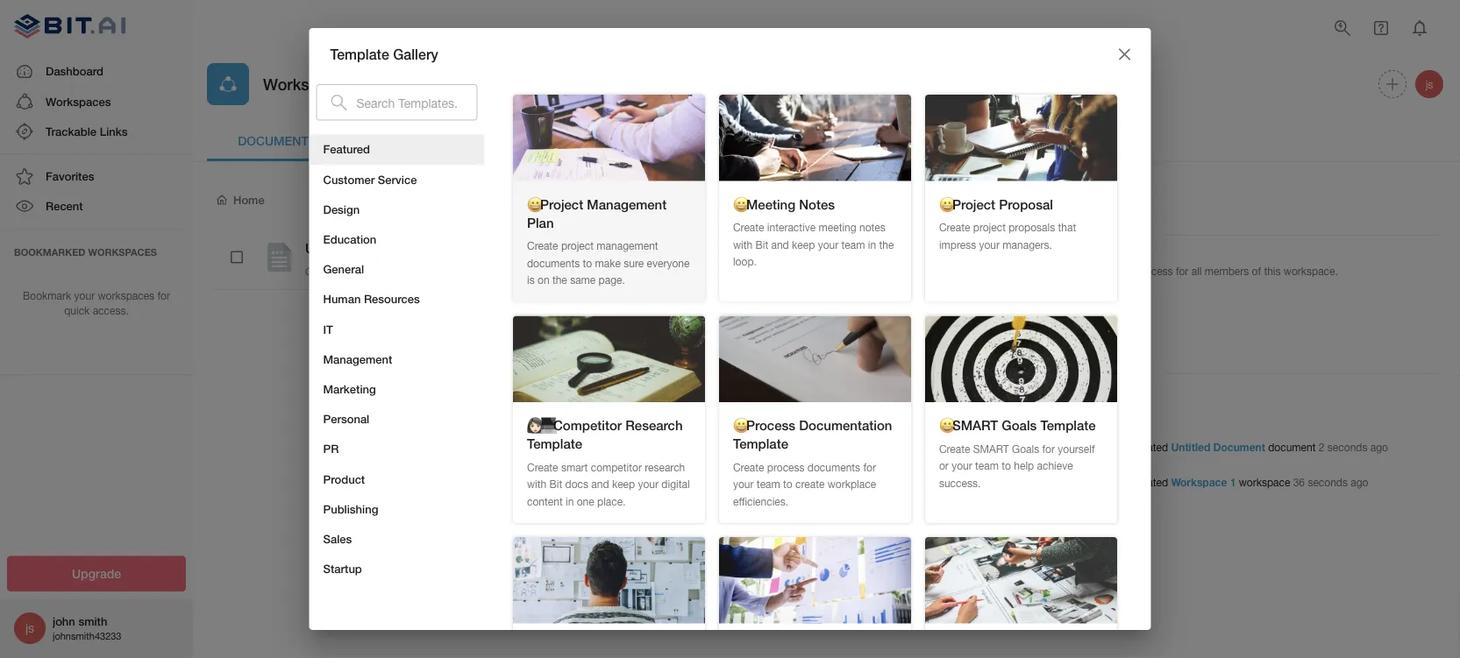 Task type: locate. For each thing, give the bounding box(es) containing it.
marketing button
[[309, 375, 485, 405]]

0 horizontal spatial ago
[[1351, 477, 1369, 489]]

2 created from the top
[[1133, 477, 1169, 489]]

insights up today in the right of the page
[[1050, 350, 1101, 367]]

0 horizontal spatial insights
[[529, 133, 587, 148]]

1 horizontal spatial keep
[[792, 239, 815, 251]]

untitled up workspace 1 link
[[1172, 442, 1211, 454]]

untitled up created
[[305, 241, 353, 257]]

competitor
[[591, 461, 642, 474]]

dashboard
[[46, 65, 104, 78]]

0 vertical spatial keep
[[792, 239, 815, 251]]

project for proposal
[[973, 221, 1006, 234]]

0 horizontal spatial untitled
[[305, 241, 353, 257]]

in down notes
[[868, 239, 876, 251]]

1 vertical spatial to
[[1002, 460, 1011, 472]]

1 vertical spatial documents
[[808, 461, 860, 474]]

1 vertical spatial workspace
[[1172, 477, 1228, 489]]

workspace
[[1240, 477, 1291, 489]]

product button
[[309, 465, 485, 495]]

create up efficiencies.
[[733, 461, 764, 474]]

created left workspace 1 link
[[1133, 477, 1169, 489]]

1 vertical spatial untitled
[[1172, 442, 1211, 454]]

your right impress
[[979, 239, 1000, 251]]

bit up content
[[549, 479, 562, 491]]

created by john smith
[[305, 266, 400, 277]]

seconds for 36
[[1309, 477, 1349, 489]]

your inside create project proposals that impress your managers.
[[979, 239, 1000, 251]]

publishing button
[[309, 495, 485, 525]]

0 vertical spatial bit
[[755, 239, 768, 251]]

the right on
[[552, 274, 567, 286]]

0 vertical spatial insights
[[529, 133, 587, 148]]

smith
[[377, 266, 400, 277], [1105, 442, 1130, 454], [1105, 477, 1130, 489], [78, 615, 107, 629]]

template down the 😀process
[[733, 437, 788, 452]]

😀project proposal
[[939, 197, 1053, 212]]

1 vertical spatial goals
[[1012, 443, 1039, 455]]

create inside the create smart competitor research with bit docs and keep your digital content in one place.
[[527, 461, 558, 474]]

0 horizontal spatial 😀project
[[527, 197, 583, 212]]

your up access.
[[74, 290, 95, 302]]

john down the yourself at the right bottom of the page
[[1082, 477, 1102, 489]]

0 horizontal spatial to
[[583, 257, 592, 269]]

and up place.
[[591, 479, 609, 491]]

team down meeting
[[841, 239, 865, 251]]

template
[[330, 46, 389, 63], [1041, 418, 1096, 434], [527, 437, 582, 452], [733, 437, 788, 452]]

to left help
[[1002, 460, 1011, 472]]

template for 😀smart goals template
[[1041, 418, 1096, 434]]

service
[[378, 173, 417, 186]]

1
[[350, 74, 359, 93], [1231, 477, 1237, 489]]

😀project management plan
[[527, 197, 667, 231]]

upgrade
[[72, 567, 121, 582]]

this
[[1265, 265, 1281, 277]]

😀project management plan image
[[513, 95, 705, 181]]

bit inside the create smart competitor research with bit docs and keep your digital content in one place.
[[549, 479, 562, 491]]

management up "marketing"
[[323, 353, 392, 366]]

trackable
[[46, 125, 97, 138]]

for for bookmarked workspaces
[[157, 290, 170, 302]]

john for john smith johnsmith43233
[[53, 615, 75, 629]]

your up efficiencies.
[[733, 479, 754, 491]]

to up same
[[583, 257, 592, 269]]

same
[[570, 274, 596, 286]]

bit up loop.
[[755, 239, 768, 251]]

documents up workplace
[[808, 461, 860, 474]]

for right items
[[1096, 265, 1109, 277]]

with inside the create smart competitor research with bit docs and keep your digital content in one place.
[[527, 479, 546, 491]]

john down today in the right of the page
[[1082, 442, 1102, 454]]

quick down bookmark
[[64, 305, 90, 317]]

create
[[795, 479, 825, 491]]

pin
[[1050, 265, 1065, 277]]

2 horizontal spatial team
[[975, 460, 999, 472]]

1 horizontal spatial insights
[[1050, 350, 1101, 367]]

👩🏻💻swot analysis template image
[[719, 538, 911, 624]]

create down 😀meeting
[[733, 221, 764, 234]]

smith for john smith created untitled document document 2 seconds ago
[[1105, 442, 1130, 454]]

human resources button
[[309, 285, 485, 315]]

create inside create project management documents to make sure everyone is on the same page.
[[527, 240, 558, 252]]

create left new
[[942, 193, 979, 208]]

project up same
[[561, 240, 594, 252]]

documents
[[527, 257, 580, 269], [808, 461, 860, 474]]

template gallery
[[330, 46, 439, 63]]

create inside create interactive meeting notes with bit and keep your team in the loop.
[[733, 221, 764, 234]]

tab list
[[207, 119, 1447, 161]]

template inside 👩🏻💻competitor research template
[[527, 437, 582, 452]]

1 vertical spatial bit
[[549, 479, 562, 491]]

1 horizontal spatial and
[[771, 239, 789, 251]]

0 vertical spatial goals
[[1002, 418, 1037, 434]]

keep down competitor
[[612, 479, 635, 491]]

design button
[[309, 195, 485, 225]]

smith for john smith created workspace 1 workspace 36 seconds ago
[[1105, 477, 1130, 489]]

ago for 2 seconds ago
[[1371, 442, 1389, 454]]

resources
[[364, 293, 420, 306]]

🎨 brand style guide image
[[925, 538, 1117, 624]]

1 vertical spatial keep
[[612, 479, 635, 491]]

2 vertical spatial to
[[783, 479, 793, 491]]

1 left workspace
[[1231, 477, 1237, 489]]

tab list containing documents
[[207, 119, 1447, 161]]

create for 👩🏻💻competitor research template
[[527, 461, 558, 474]]

1 horizontal spatial team
[[841, 239, 865, 251]]

1 horizontal spatial with
[[733, 239, 753, 251]]

1 vertical spatial and
[[591, 479, 609, 491]]

0 vertical spatial documents
[[527, 257, 580, 269]]

create left smart at bottom
[[527, 461, 558, 474]]

seconds
[[1328, 442, 1368, 454], [1309, 477, 1349, 489]]

insights up 😀project management plan
[[529, 133, 587, 148]]

1 vertical spatial project
[[561, 240, 594, 252]]

0 horizontal spatial with
[[527, 479, 546, 491]]

pin items for quick access for all members of this workspace.
[[1050, 265, 1339, 277]]

project inside create project management documents to make sure everyone is on the same page.
[[561, 240, 594, 252]]

bit for 😀meeting notes
[[755, 239, 768, 251]]

pr button
[[309, 435, 485, 465]]

0 horizontal spatial document
[[357, 241, 419, 257]]

0 vertical spatial management
[[587, 197, 667, 212]]

0 vertical spatial document
[[357, 241, 419, 257]]

0 horizontal spatial team
[[757, 479, 780, 491]]

for inside the create smart goals for yourself or your team to help achieve success.
[[1042, 443, 1055, 455]]

0 vertical spatial in
[[868, 239, 876, 251]]

😀project up impress
[[939, 197, 996, 212]]

document down design button
[[357, 241, 419, 257]]

john inside john smith johnsmith43233
[[53, 615, 75, 629]]

workspace up documents
[[263, 74, 345, 93]]

1 horizontal spatial 1
[[1231, 477, 1237, 489]]

0 horizontal spatial and
[[591, 479, 609, 491]]

workspace down untitled document link
[[1172, 477, 1228, 489]]

0 horizontal spatial the
[[552, 274, 567, 286]]

personal button
[[309, 405, 485, 435]]

1 vertical spatial ago
[[1351, 477, 1369, 489]]

education button
[[309, 225, 485, 255]]

one
[[577, 496, 594, 508]]

0 vertical spatial ago
[[1371, 442, 1389, 454]]

Search Templates... search field
[[357, 84, 478, 121]]

johnsmith43233
[[53, 631, 122, 643]]

to down the process
[[783, 479, 793, 491]]

created
[[1133, 442, 1169, 454], [1133, 477, 1169, 489]]

create inside button
[[942, 193, 979, 208]]

make
[[595, 257, 621, 269]]

template inside '😀process documentation template'
[[733, 437, 788, 452]]

for
[[1096, 265, 1109, 277], [1177, 265, 1189, 277], [157, 290, 170, 302], [1042, 443, 1055, 455], [863, 461, 876, 474]]

documents inside create process documents for your team to create workplace efficiencies.
[[808, 461, 860, 474]]

product
[[323, 473, 365, 486]]

personal
[[323, 413, 370, 426]]

1 😀project from the left
[[527, 197, 583, 212]]

bookmark
[[23, 290, 71, 302]]

quick left 'access'
[[1112, 265, 1138, 277]]

education
[[323, 233, 377, 246]]

and inside create interactive meeting notes with bit and keep your team in the loop.
[[771, 239, 789, 251]]

1 vertical spatial js
[[25, 622, 34, 636]]

0 vertical spatial js
[[1426, 78, 1434, 90]]

0 vertical spatial 1
[[350, 74, 359, 93]]

yourself
[[1058, 443, 1095, 455]]

insights link
[[488, 119, 628, 161]]

1 vertical spatial team
[[975, 460, 999, 472]]

1 horizontal spatial workspace
[[1172, 477, 1228, 489]]

ago for 36 seconds ago
[[1351, 477, 1369, 489]]

bit inside create interactive meeting notes with bit and keep your team in the loop.
[[755, 239, 768, 251]]

smith down today in the right of the page
[[1105, 477, 1130, 489]]

featured
[[323, 143, 370, 156]]

goals up "smart"
[[1002, 418, 1037, 434]]

create smart goals for yourself or your team to help achieve success.
[[939, 443, 1095, 490]]

0 vertical spatial the
[[879, 239, 894, 251]]

1 horizontal spatial project
[[973, 221, 1006, 234]]

😀project inside 😀project management plan
[[527, 197, 583, 212]]

0 vertical spatial seconds
[[1328, 442, 1368, 454]]

0 horizontal spatial 1
[[350, 74, 359, 93]]

for up 'achieve'
[[1042, 443, 1055, 455]]

team down "smart"
[[975, 460, 999, 472]]

1 horizontal spatial js
[[1426, 78, 1434, 90]]

content
[[361, 133, 419, 148]]

smith inside john smith johnsmith43233
[[78, 615, 107, 629]]

👩🏻💻competitor
[[527, 418, 622, 434]]

workspaces
[[46, 95, 111, 108]]

0 vertical spatial to
[[583, 257, 592, 269]]

quick
[[1112, 265, 1138, 277], [64, 305, 90, 317]]

management up management
[[587, 197, 667, 212]]

1 created from the top
[[1133, 442, 1169, 454]]

recent button
[[0, 192, 193, 222]]

seconds right 36
[[1309, 477, 1349, 489]]

keep
[[792, 239, 815, 251], [612, 479, 635, 491]]

recent
[[46, 200, 83, 213]]

template up bookmark image
[[330, 46, 389, 63]]

with inside create interactive meeting notes with bit and keep your team in the loop.
[[733, 239, 753, 251]]

document up john smith created workspace 1 workspace 36 seconds ago
[[1214, 442, 1266, 454]]

smith up johnsmith43233
[[78, 615, 107, 629]]

0 horizontal spatial bit
[[549, 479, 562, 491]]

john up johnsmith43233
[[53, 615, 75, 629]]

create up or
[[939, 443, 970, 455]]

1 vertical spatial quick
[[64, 305, 90, 317]]

team
[[841, 239, 865, 251], [975, 460, 999, 472], [757, 479, 780, 491]]

1 vertical spatial in
[[566, 496, 574, 508]]

created left untitled document link
[[1133, 442, 1169, 454]]

1 horizontal spatial documents
[[808, 461, 860, 474]]

template down 👩🏻💻competitor
[[527, 437, 582, 452]]

human resources
[[323, 293, 420, 306]]

0 horizontal spatial documents
[[527, 257, 580, 269]]

0 vertical spatial project
[[973, 221, 1006, 234]]

0 horizontal spatial project
[[561, 240, 594, 252]]

and down interactive
[[771, 239, 789, 251]]

with up content
[[527, 479, 546, 491]]

your down meeting
[[818, 239, 839, 251]]

1 horizontal spatial ago
[[1371, 442, 1389, 454]]

create for 😀project management plan
[[527, 240, 558, 252]]

the inside create interactive meeting notes with bit and keep your team in the loop.
[[879, 239, 894, 251]]

your down research
[[638, 479, 659, 491]]

0 horizontal spatial keep
[[612, 479, 635, 491]]

create inside the create smart goals for yourself or your team to help achieve success.
[[939, 443, 970, 455]]

members
[[1205, 265, 1250, 277]]

1 left bookmark image
[[350, 74, 359, 93]]

for inside create process documents for your team to create workplace efficiencies.
[[863, 461, 876, 474]]

create new button
[[928, 183, 1022, 218]]

😀project up plan
[[527, 197, 583, 212]]

or
[[939, 460, 949, 472]]

for left all
[[1177, 265, 1189, 277]]

1 vertical spatial seconds
[[1309, 477, 1349, 489]]

to inside create process documents for your team to create workplace efficiencies.
[[783, 479, 793, 491]]

1 vertical spatial created
[[1133, 477, 1169, 489]]

project
[[973, 221, 1006, 234], [561, 240, 594, 252]]

goals up help
[[1012, 443, 1039, 455]]

0 horizontal spatial workspace
[[263, 74, 345, 93]]

create down plan
[[527, 240, 558, 252]]

😀project for 😀project proposal
[[939, 197, 996, 212]]

create up impress
[[939, 221, 970, 234]]

untitled document
[[305, 241, 419, 257]]

links
[[100, 125, 128, 138]]

your
[[818, 239, 839, 251], [979, 239, 1000, 251], [74, 290, 95, 302], [952, 460, 972, 472], [638, 479, 659, 491], [733, 479, 754, 491]]

2 horizontal spatial to
[[1002, 460, 1011, 472]]

your up success.
[[952, 460, 972, 472]]

1 horizontal spatial in
[[868, 239, 876, 251]]

trackable links button
[[0, 117, 193, 147]]

for for 😀process documentation template
[[863, 461, 876, 474]]

ago
[[1371, 442, 1389, 454], [1351, 477, 1369, 489]]

management
[[587, 197, 667, 212], [323, 353, 392, 366]]

team inside create interactive meeting notes with bit and keep your team in the loop.
[[841, 239, 865, 251]]

ago right 2
[[1371, 442, 1389, 454]]

with up loop.
[[733, 239, 753, 251]]

sales button
[[309, 525, 485, 555]]

and inside the create smart competitor research with bit docs and keep your digital content in one place.
[[591, 479, 609, 491]]

1 horizontal spatial to
[[783, 479, 793, 491]]

created for workspace
[[1133, 477, 1169, 489]]

insights
[[529, 133, 587, 148], [1050, 350, 1101, 367]]

with for 😀meeting notes
[[733, 239, 753, 251]]

create inside create project proposals that impress your managers.
[[939, 221, 970, 234]]

ago right 36
[[1351, 477, 1369, 489]]

documents up on
[[527, 257, 580, 269]]

in inside the create smart competitor research with bit docs and keep your digital content in one place.
[[566, 496, 574, 508]]

2 😀project from the left
[[939, 197, 996, 212]]

management inside button
[[323, 353, 392, 366]]

for for 😀smart goals template
[[1042, 443, 1055, 455]]

1 vertical spatial document
[[1214, 442, 1266, 454]]

create for 😀process documentation template
[[733, 461, 764, 474]]

docs
[[565, 479, 588, 491]]

template for 😀process documentation template
[[733, 437, 788, 452]]

create inside create process documents for your team to create workplace efficiencies.
[[733, 461, 764, 474]]

for right workspaces
[[157, 290, 170, 302]]

project inside create project proposals that impress your managers.
[[973, 221, 1006, 234]]

for up workplace
[[863, 461, 876, 474]]

success.
[[939, 477, 981, 490]]

bit
[[755, 239, 768, 251], [549, 479, 562, 491]]

keep down interactive
[[792, 239, 815, 251]]

1 vertical spatial management
[[323, 353, 392, 366]]

1 horizontal spatial bit
[[755, 239, 768, 251]]

0 vertical spatial with
[[733, 239, 753, 251]]

0 vertical spatial team
[[841, 239, 865, 251]]

1 horizontal spatial management
[[587, 197, 667, 212]]

0 horizontal spatial management
[[323, 353, 392, 366]]

pinned items
[[1050, 212, 1135, 229]]

0 vertical spatial and
[[771, 239, 789, 251]]

👩🏻💻competitor research template image
[[513, 316, 705, 403]]

the down notes
[[879, 239, 894, 251]]

customer service
[[323, 173, 417, 186]]

workspace
[[263, 74, 345, 93], [1172, 477, 1228, 489]]

0 horizontal spatial quick
[[64, 305, 90, 317]]

1 vertical spatial with
[[527, 479, 546, 491]]

seconds right 2
[[1328, 442, 1368, 454]]

home link
[[214, 192, 265, 208]]

1 horizontal spatial the
[[879, 239, 894, 251]]

0 vertical spatial workspace
[[263, 74, 345, 93]]

to inside the create smart goals for yourself or your team to help achieve success.
[[1002, 460, 1011, 472]]

startup button
[[309, 555, 485, 585]]

team up efficiencies.
[[757, 479, 780, 491]]

smith right the yourself at the right bottom of the page
[[1105, 442, 1130, 454]]

1 horizontal spatial quick
[[1112, 265, 1138, 277]]

template up the yourself at the right bottom of the page
[[1041, 418, 1096, 434]]

goals
[[1002, 418, 1037, 434], [1012, 443, 1039, 455]]

0 vertical spatial created
[[1133, 442, 1169, 454]]

in
[[868, 239, 876, 251], [566, 496, 574, 508]]

0 horizontal spatial in
[[566, 496, 574, 508]]

in inside create interactive meeting notes with bit and keep your team in the loop.
[[868, 239, 876, 251]]

in left one
[[566, 496, 574, 508]]

1 vertical spatial the
[[552, 274, 567, 286]]

2 vertical spatial team
[[757, 479, 780, 491]]

smith for john smith johnsmith43233
[[78, 615, 107, 629]]

for inside 'bookmark your workspaces for quick access.'
[[157, 290, 170, 302]]

is
[[527, 274, 534, 286]]

1 horizontal spatial 😀project
[[939, 197, 996, 212]]

dashboard button
[[0, 57, 193, 87]]

1 horizontal spatial untitled
[[1172, 442, 1211, 454]]

😀meeting notes image
[[719, 95, 911, 181]]

notes
[[799, 197, 835, 212]]

plan
[[527, 215, 554, 231]]

project down 😀project proposal
[[973, 221, 1006, 234]]



Task type: describe. For each thing, give the bounding box(es) containing it.
0 vertical spatial quick
[[1112, 265, 1138, 277]]

create for 😀project proposal
[[939, 221, 970, 234]]

research
[[625, 418, 683, 434]]

today
[[1078, 398, 1110, 412]]

sure
[[624, 257, 644, 269]]

0 horizontal spatial js
[[25, 622, 34, 636]]

it
[[323, 323, 333, 336]]

achieve
[[1037, 460, 1073, 472]]

john right the by
[[356, 266, 374, 277]]

bookmarked
[[14, 247, 86, 258]]

of
[[1253, 265, 1262, 277]]

team inside create process documents for your team to create workplace efficiencies.
[[757, 479, 780, 491]]

home
[[233, 193, 265, 207]]

to inside create project management documents to make sure everyone is on the same page.
[[583, 257, 592, 269]]

seconds for 2
[[1328, 442, 1368, 454]]

smart
[[973, 443, 1009, 455]]

it button
[[309, 315, 485, 345]]

management
[[597, 240, 658, 252]]

bit for 👩🏻💻competitor research template
[[549, 479, 562, 491]]

john smith created untitled document document 2 seconds ago
[[1082, 442, 1389, 454]]

pr
[[323, 443, 339, 456]]

with for 👩🏻💻competitor research template
[[527, 479, 546, 491]]

research
[[645, 461, 685, 474]]

1 vertical spatial insights
[[1050, 350, 1101, 367]]

workspace 1
[[263, 74, 359, 93]]

create interactive meeting notes with bit and keep your team in the loop.
[[733, 221, 894, 268]]

place.
[[597, 496, 626, 508]]

😀process
[[733, 418, 795, 434]]

create new
[[942, 193, 1008, 208]]

1 horizontal spatial document
[[1214, 442, 1266, 454]]

0 vertical spatial untitled
[[305, 241, 353, 257]]

your inside create process documents for your team to create workplace efficiencies.
[[733, 479, 754, 491]]

access.
[[93, 305, 129, 317]]

😀smart goals template image
[[925, 316, 1117, 403]]

created
[[305, 266, 340, 277]]

favorites
[[46, 170, 94, 183]]

2
[[1320, 442, 1325, 454]]

items
[[1099, 212, 1135, 229]]

your inside the create smart competitor research with bit docs and keep your digital content in one place.
[[638, 479, 659, 491]]

created for untitled
[[1133, 442, 1169, 454]]

all
[[1192, 265, 1202, 277]]

publishing
[[323, 503, 378, 516]]

documents
[[238, 133, 317, 148]]

john smith johnsmith43233
[[53, 615, 122, 643]]

36
[[1294, 477, 1306, 489]]

😀project proposal image
[[925, 95, 1117, 181]]

smith up resources
[[377, 266, 400, 277]]

template gallery dialog
[[309, 28, 1152, 659]]

😀meeting notes
[[733, 197, 835, 212]]

proposals
[[1009, 221, 1055, 234]]

items
[[1068, 265, 1093, 277]]

startup
[[323, 563, 362, 576]]

project for management
[[561, 240, 594, 252]]

john for john smith created untitled document document 2 seconds ago
[[1082, 442, 1102, 454]]

content
[[527, 496, 563, 508]]

upgrade button
[[7, 557, 186, 592]]

that
[[1058, 221, 1076, 234]]

workspace 1 link
[[1172, 477, 1237, 489]]

notes
[[859, 221, 886, 234]]

design
[[323, 203, 360, 216]]

documents link
[[207, 119, 347, 161]]

😀brainstorm template image
[[513, 538, 705, 624]]

gallery
[[393, 46, 439, 63]]

by
[[342, 266, 353, 277]]

document
[[1269, 442, 1317, 454]]

keep inside the create smart competitor research with bit docs and keep your digital content in one place.
[[612, 479, 635, 491]]

bookmark your workspaces for quick access.
[[23, 290, 170, 317]]

workplace
[[828, 479, 876, 491]]

managers.
[[1003, 239, 1052, 251]]

your inside 'bookmark your workspaces for quick access.'
[[74, 290, 95, 302]]

goals inside the create smart goals for yourself or your team to help achieve success.
[[1012, 443, 1039, 455]]

general button
[[309, 255, 485, 285]]

everyone
[[647, 257, 690, 269]]

js inside js button
[[1426, 78, 1434, 90]]

favorites button
[[0, 162, 193, 192]]

your inside create interactive meeting notes with bit and keep your team in the loop.
[[818, 239, 839, 251]]

keep inside create interactive meeting notes with bit and keep your team in the loop.
[[792, 239, 815, 251]]

quick inside 'bookmark your workspaces for quick access.'
[[64, 305, 90, 317]]

bookmarked workspaces
[[14, 247, 157, 258]]

management inside 😀project management plan
[[587, 197, 667, 212]]

the inside create project management documents to make sure everyone is on the same page.
[[552, 274, 567, 286]]

documents inside create project management documents to make sure everyone is on the same page.
[[527, 257, 580, 269]]

create for 😀meeting notes
[[733, 221, 764, 234]]

👩🏻💻competitor research template
[[527, 418, 683, 452]]

workspace.
[[1284, 265, 1339, 277]]

team inside the create smart goals for yourself or your team to help achieve success.
[[975, 460, 999, 472]]

management button
[[309, 345, 485, 375]]

workspaces
[[98, 290, 155, 302]]

content library
[[361, 133, 475, 148]]

john for john smith created workspace 1 workspace 36 seconds ago
[[1082, 477, 1102, 489]]

documentation
[[799, 418, 892, 434]]

page.
[[598, 274, 625, 286]]

efficiencies.
[[733, 496, 788, 508]]

your inside the create smart goals for yourself or your team to help achieve success.
[[952, 460, 972, 472]]

create project management documents to make sure everyone is on the same page.
[[527, 240, 690, 286]]

😀smart
[[939, 418, 998, 434]]

template for 👩🏻💻competitor research template
[[527, 437, 582, 452]]

😀process documentation template image
[[719, 316, 911, 403]]

1 vertical spatial 1
[[1231, 477, 1237, 489]]

bookmark image
[[368, 74, 389, 95]]

create smart competitor research with bit docs and keep your digital content in one place.
[[527, 461, 690, 508]]

interactive
[[767, 221, 816, 234]]

create for 😀smart goals template
[[939, 443, 970, 455]]

customer
[[323, 173, 375, 186]]

meeting
[[819, 221, 856, 234]]

😀smart goals template
[[939, 418, 1096, 434]]

insights inside tab list
[[529, 133, 587, 148]]

😀project for 😀project management plan
[[527, 197, 583, 212]]

customer service button
[[309, 165, 485, 195]]

on
[[537, 274, 549, 286]]

😀process documentation template
[[733, 418, 892, 452]]



Task type: vqa. For each thing, say whether or not it's contained in the screenshot.
Proposals
yes



